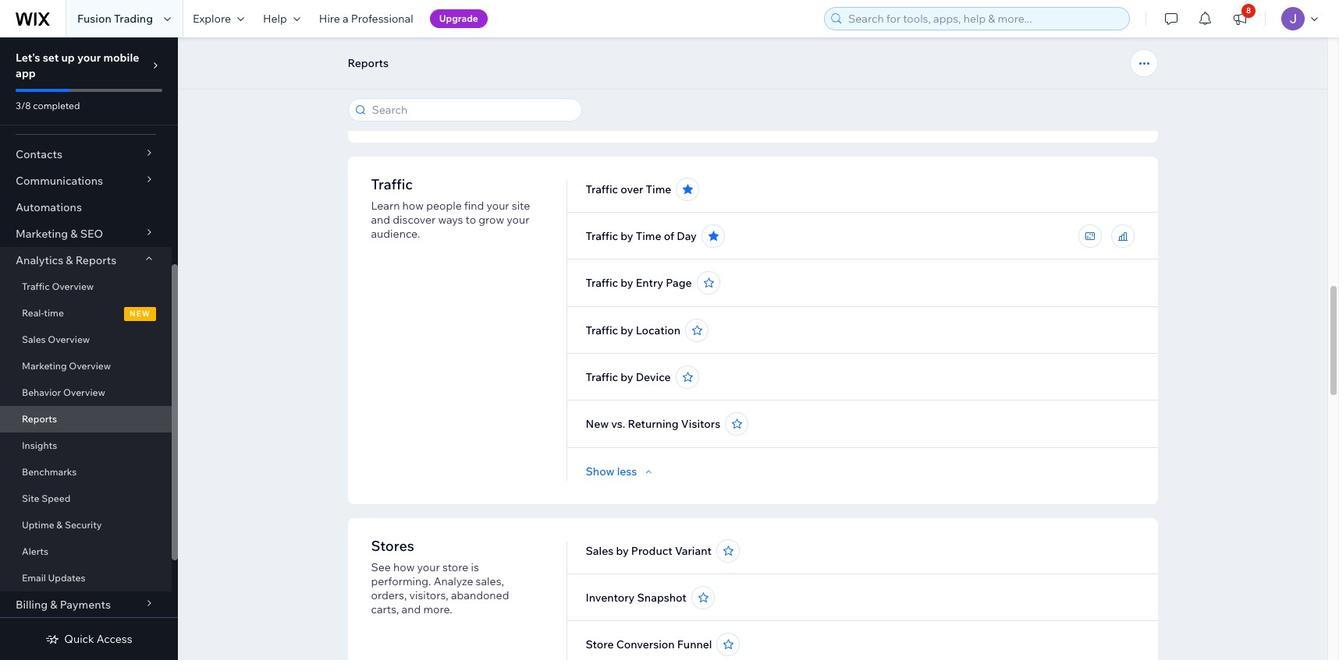 Task type: locate. For each thing, give the bounding box(es) containing it.
2 vertical spatial reports
[[22, 414, 57, 425]]

0 vertical spatial sales
[[22, 334, 46, 346]]

returning
[[628, 417, 679, 432]]

traffic for traffic by time of day
[[586, 229, 618, 243]]

1 vertical spatial and
[[402, 603, 421, 617]]

page
[[666, 276, 692, 290]]

your right the grow
[[507, 213, 529, 227]]

app
[[16, 66, 36, 80]]

your left 'store'
[[417, 561, 440, 575]]

to
[[466, 213, 476, 227]]

overview up marketing overview
[[48, 334, 90, 346]]

see
[[371, 561, 391, 575]]

site
[[512, 199, 530, 213]]

by left location
[[621, 324, 633, 338]]

marketing up behavior
[[22, 361, 67, 372]]

1 show less button from the top
[[586, 103, 656, 117]]

your right up
[[77, 51, 101, 65]]

overview down marketing overview "link"
[[63, 387, 105, 399]]

reports down hire a professional
[[348, 56, 389, 70]]

0 horizontal spatial sales
[[22, 334, 46, 346]]

access
[[97, 633, 132, 647]]

marketing up analytics
[[16, 227, 68, 241]]

0 horizontal spatial reports
[[22, 414, 57, 425]]

1 horizontal spatial reports
[[75, 254, 116, 268]]

& left seo
[[70, 227, 78, 241]]

vs.
[[611, 417, 625, 432]]

0 vertical spatial show less
[[586, 103, 637, 117]]

traffic up traffic by device
[[586, 324, 618, 338]]

by for product
[[616, 545, 629, 559]]

sales inside sidebar element
[[22, 334, 46, 346]]

reports inside analytics & reports dropdown button
[[75, 254, 116, 268]]

and left discover
[[371, 213, 390, 227]]

traffic for traffic learn how people find your site and discover ways to grow your audience.
[[371, 176, 413, 194]]

new vs. returning visitors
[[586, 417, 720, 432]]

time left of
[[636, 229, 661, 243]]

visitors
[[681, 417, 720, 432]]

show less button
[[586, 103, 656, 117], [586, 465, 656, 479]]

learn
[[371, 199, 400, 213]]

automations
[[16, 201, 82, 215]]

site speed
[[22, 493, 70, 505]]

marketing & seo
[[16, 227, 103, 241]]

& right uptime
[[56, 520, 63, 531]]

traffic for traffic overview
[[22, 281, 50, 293]]

1 vertical spatial less
[[617, 465, 637, 479]]

overview
[[52, 281, 94, 293], [48, 334, 90, 346], [69, 361, 111, 372], [63, 387, 105, 399]]

sales up inventory
[[586, 545, 614, 559]]

traffic down analytics
[[22, 281, 50, 293]]

1 vertical spatial show
[[586, 465, 615, 479]]

inventory snapshot
[[586, 591, 686, 606]]

analytics & reports button
[[0, 247, 172, 274]]

marketing for marketing overview
[[22, 361, 67, 372]]

0 vertical spatial and
[[371, 213, 390, 227]]

0 vertical spatial reports
[[348, 56, 389, 70]]

traffic inside traffic learn how people find your site and discover ways to grow your audience.
[[371, 176, 413, 194]]

8 button
[[1223, 0, 1257, 37]]

explore
[[193, 12, 231, 26]]

and right carts, on the bottom left of the page
[[402, 603, 421, 617]]

snapshot
[[637, 591, 686, 606]]

Search for tools, apps, help & more... field
[[844, 8, 1124, 30]]

and inside traffic learn how people find your site and discover ways to grow your audience.
[[371, 213, 390, 227]]

orders,
[[371, 589, 407, 603]]

performing.
[[371, 575, 431, 589]]

sales overview link
[[0, 327, 172, 353]]

2 show from the top
[[586, 465, 615, 479]]

upgrade button
[[430, 9, 488, 28]]

show for 2nd the "show less" button from the bottom of the page
[[586, 103, 615, 117]]

1 vertical spatial time
[[636, 229, 661, 243]]

show less
[[586, 103, 637, 117], [586, 465, 637, 479]]

quick
[[64, 633, 94, 647]]

how inside stores see how your store is performing. analyze sales, orders, visitors, abandoned carts, and more.
[[393, 561, 415, 575]]

overview down sales overview link
[[69, 361, 111, 372]]

how right "see"
[[393, 561, 415, 575]]

ways
[[438, 213, 463, 227]]

1 show less from the top
[[586, 103, 637, 117]]

billing & payments button
[[0, 592, 172, 619]]

0 vertical spatial how
[[402, 199, 424, 213]]

how inside traffic learn how people find your site and discover ways to grow your audience.
[[402, 199, 424, 213]]

&
[[70, 227, 78, 241], [66, 254, 73, 268], [56, 520, 63, 531], [50, 599, 57, 613]]

reports link
[[0, 407, 172, 433]]

by for time
[[621, 229, 633, 243]]

& for analytics
[[66, 254, 73, 268]]

help button
[[254, 0, 310, 37]]

sales by product variant
[[586, 545, 712, 559]]

communications button
[[0, 168, 172, 194]]

visitors,
[[409, 589, 449, 603]]

sales for sales by product variant
[[586, 545, 614, 559]]

store
[[586, 638, 614, 652]]

0 vertical spatial less
[[617, 103, 637, 117]]

overview for sales overview
[[48, 334, 90, 346]]

alerts
[[22, 546, 48, 558]]

traffic down traffic over time
[[586, 229, 618, 243]]

analyze
[[434, 575, 473, 589]]

8
[[1246, 5, 1251, 16]]

2 show less button from the top
[[586, 465, 656, 479]]

reports down seo
[[75, 254, 116, 268]]

show
[[586, 103, 615, 117], [586, 465, 615, 479]]

trading
[[114, 12, 153, 26]]

1 vertical spatial how
[[393, 561, 415, 575]]

1 horizontal spatial sales
[[586, 545, 614, 559]]

1 vertical spatial show less button
[[586, 465, 656, 479]]

traffic left over
[[586, 183, 618, 197]]

traffic up new at the bottom of the page
[[586, 371, 618, 385]]

by left of
[[621, 229, 633, 243]]

marketing
[[16, 227, 68, 241], [22, 361, 67, 372]]

traffic learn how people find your site and discover ways to grow your audience.
[[371, 176, 530, 241]]

how right the learn
[[402, 199, 424, 213]]

automations link
[[0, 194, 172, 221]]

marketing inside dropdown button
[[16, 227, 68, 241]]

how
[[402, 199, 424, 213], [393, 561, 415, 575]]

by left entry
[[621, 276, 633, 290]]

by left product
[[616, 545, 629, 559]]

1 show from the top
[[586, 103, 615, 117]]

billing
[[16, 599, 48, 613]]

conversion
[[616, 638, 675, 652]]

0 horizontal spatial and
[[371, 213, 390, 227]]

traffic up the learn
[[371, 176, 413, 194]]

updates
[[48, 573, 85, 584]]

& inside 'popup button'
[[50, 599, 57, 613]]

stores see how your store is performing. analyze sales, orders, visitors, abandoned carts, and more.
[[371, 538, 509, 617]]

1 vertical spatial marketing
[[22, 361, 67, 372]]

0 vertical spatial show less button
[[586, 103, 656, 117]]

new
[[586, 417, 609, 432]]

time for over
[[646, 183, 671, 197]]

overview inside "link"
[[69, 361, 111, 372]]

& right billing
[[50, 599, 57, 613]]

traffic inside sidebar element
[[22, 281, 50, 293]]

sales down real-
[[22, 334, 46, 346]]

& down marketing & seo
[[66, 254, 73, 268]]

of
[[664, 229, 674, 243]]

hire
[[319, 12, 340, 26]]

0 vertical spatial marketing
[[16, 227, 68, 241]]

traffic for traffic by location
[[586, 324, 618, 338]]

marketing overview
[[22, 361, 111, 372]]

overview down analytics & reports
[[52, 281, 94, 293]]

by left device
[[621, 371, 633, 385]]

reports up 'insights'
[[22, 414, 57, 425]]

1 horizontal spatial and
[[402, 603, 421, 617]]

mobile
[[103, 51, 139, 65]]

1 vertical spatial reports
[[75, 254, 116, 268]]

payments
[[60, 599, 111, 613]]

1 vertical spatial show less
[[586, 465, 637, 479]]

& for uptime
[[56, 520, 63, 531]]

0 vertical spatial time
[[646, 183, 671, 197]]

by for device
[[621, 371, 633, 385]]

2 show less from the top
[[586, 465, 637, 479]]

up
[[61, 51, 75, 65]]

2 horizontal spatial reports
[[348, 56, 389, 70]]

traffic for traffic over time
[[586, 183, 618, 197]]

carts,
[[371, 603, 399, 617]]

reports button
[[340, 52, 396, 75]]

sales
[[22, 334, 46, 346], [586, 545, 614, 559]]

1 vertical spatial sales
[[586, 545, 614, 559]]

0 vertical spatial show
[[586, 103, 615, 117]]

by
[[621, 229, 633, 243], [621, 276, 633, 290], [621, 324, 633, 338], [621, 371, 633, 385], [616, 545, 629, 559]]

reports inside reports link
[[22, 414, 57, 425]]

traffic left entry
[[586, 276, 618, 290]]

time right over
[[646, 183, 671, 197]]

reports for reports button
[[348, 56, 389, 70]]

traffic overview link
[[0, 274, 172, 300]]

marketing overview link
[[0, 353, 172, 380]]

marketing inside "link"
[[22, 361, 67, 372]]

time
[[646, 183, 671, 197], [636, 229, 661, 243]]

reports inside reports button
[[348, 56, 389, 70]]



Task type: vqa. For each thing, say whether or not it's contained in the screenshot.
Page
yes



Task type: describe. For each thing, give the bounding box(es) containing it.
real-
[[22, 307, 44, 319]]

uptime & security link
[[0, 513, 172, 539]]

your inside let's set up your mobile app
[[77, 51, 101, 65]]

people
[[426, 199, 462, 213]]

traffic for traffic by device
[[586, 371, 618, 385]]

how for stores
[[393, 561, 415, 575]]

& for marketing
[[70, 227, 78, 241]]

let's
[[16, 51, 40, 65]]

and inside stores see how your store is performing. analyze sales, orders, visitors, abandoned carts, and more.
[[402, 603, 421, 617]]

entry
[[636, 276, 663, 290]]

traffic by entry page
[[586, 276, 692, 290]]

contacts
[[16, 147, 62, 162]]

sales for sales overview
[[22, 334, 46, 346]]

by for entry
[[621, 276, 633, 290]]

audience.
[[371, 227, 420, 241]]

insights link
[[0, 433, 172, 460]]

hire a professional
[[319, 12, 413, 26]]

reports for reports link
[[22, 414, 57, 425]]

your left site
[[486, 199, 509, 213]]

product
[[631, 545, 672, 559]]

communications
[[16, 174, 103, 188]]

your inside stores see how your store is performing. analyze sales, orders, visitors, abandoned carts, and more.
[[417, 561, 440, 575]]

traffic by device
[[586, 371, 671, 385]]

behavior overview link
[[0, 380, 172, 407]]

store conversion funnel
[[586, 638, 712, 652]]

behavior
[[22, 387, 61, 399]]

location
[[636, 324, 681, 338]]

fusion trading
[[77, 12, 153, 26]]

show less for first the "show less" button from the bottom
[[586, 465, 637, 479]]

by for location
[[621, 324, 633, 338]]

discover
[[393, 213, 436, 227]]

security
[[65, 520, 102, 531]]

site speed link
[[0, 486, 172, 513]]

is
[[471, 561, 479, 575]]

alerts link
[[0, 539, 172, 566]]

overview for marketing overview
[[69, 361, 111, 372]]

grow
[[478, 213, 504, 227]]

1 less from the top
[[617, 103, 637, 117]]

overview for traffic overview
[[52, 281, 94, 293]]

email updates
[[22, 573, 85, 584]]

uptime
[[22, 520, 54, 531]]

help
[[263, 12, 287, 26]]

marketing & seo button
[[0, 221, 172, 247]]

let's set up your mobile app
[[16, 51, 139, 80]]

variant
[[675, 545, 712, 559]]

benchmarks link
[[0, 460, 172, 486]]

traffic for traffic by entry page
[[586, 276, 618, 290]]

store
[[442, 561, 468, 575]]

day
[[677, 229, 697, 243]]

overview for behavior overview
[[63, 387, 105, 399]]

email
[[22, 573, 46, 584]]

fusion
[[77, 12, 111, 26]]

& for billing
[[50, 599, 57, 613]]

time for by
[[636, 229, 661, 243]]

set
[[43, 51, 59, 65]]

how for traffic
[[402, 199, 424, 213]]

funnel
[[677, 638, 712, 652]]

quick access button
[[46, 633, 132, 647]]

contacts button
[[0, 141, 172, 168]]

time
[[44, 307, 64, 319]]

professional
[[351, 12, 413, 26]]

email updates link
[[0, 566, 172, 592]]

sales overview
[[22, 334, 90, 346]]

traffic by location
[[586, 324, 681, 338]]

uptime & security
[[22, 520, 102, 531]]

a
[[343, 12, 349, 26]]

traffic by time of day
[[586, 229, 697, 243]]

3/8 completed
[[16, 100, 80, 112]]

find
[[464, 199, 484, 213]]

over
[[621, 183, 643, 197]]

sales,
[[476, 575, 504, 589]]

stores
[[371, 538, 414, 556]]

analytics & reports
[[16, 254, 116, 268]]

show for first the "show less" button from the bottom
[[586, 465, 615, 479]]

device
[[636, 371, 671, 385]]

abandoned
[[451, 589, 509, 603]]

show less for 2nd the "show less" button from the bottom of the page
[[586, 103, 637, 117]]

quick access
[[64, 633, 132, 647]]

sidebar element
[[0, 37, 178, 661]]

benchmarks
[[22, 467, 77, 478]]

inventory
[[586, 591, 635, 606]]

marketing for marketing & seo
[[16, 227, 68, 241]]

new
[[130, 309, 151, 319]]

hire a professional link
[[310, 0, 423, 37]]

traffic over time
[[586, 183, 671, 197]]

3/8
[[16, 100, 31, 112]]

insights
[[22, 440, 57, 452]]

Search field
[[367, 99, 576, 121]]

traffic overview
[[22, 281, 94, 293]]

completed
[[33, 100, 80, 112]]

2 less from the top
[[617, 465, 637, 479]]

speed
[[42, 493, 70, 505]]



